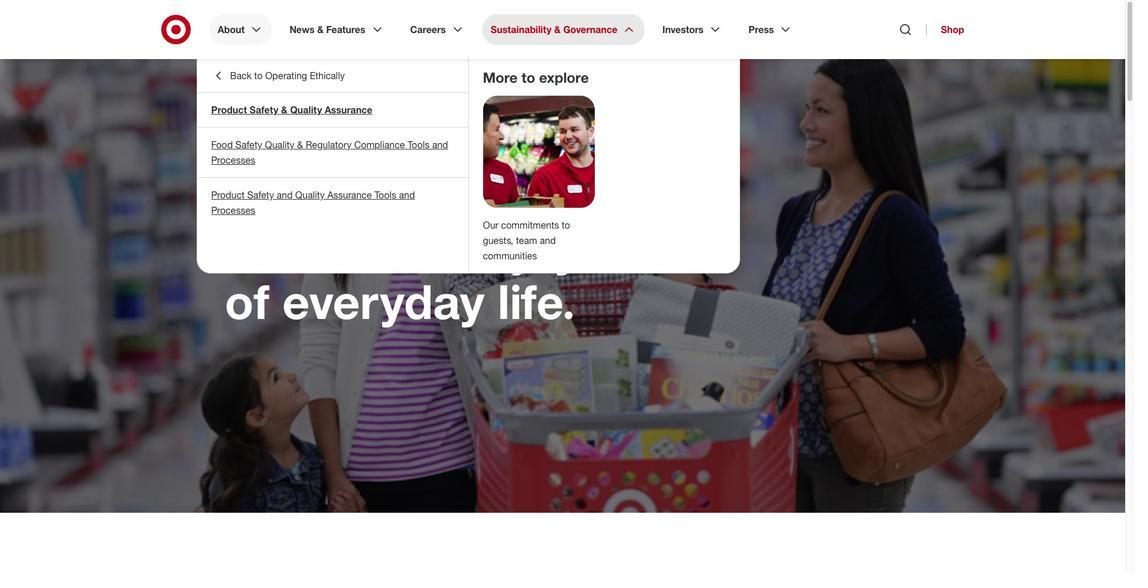 Task type: locate. For each thing, give the bounding box(es) containing it.
& inside 'news & features' link
[[317, 24, 324, 35]]

about up 'back'
[[218, 24, 245, 35]]

1 vertical spatial tools
[[375, 189, 397, 201]]

1 product from the top
[[211, 104, 247, 116]]

about down 'back'
[[225, 97, 265, 115]]

& left regulatory
[[297, 139, 303, 151]]

processes
[[211, 154, 255, 166], [211, 204, 255, 216]]

quality down back to operating ethically
[[290, 104, 322, 116]]

product up "food"
[[211, 104, 247, 116]]

safety for quality
[[236, 139, 262, 151]]

assurance inside product safety and quality assurance tools and processes
[[328, 189, 372, 201]]

safety right "food"
[[236, 139, 262, 151]]

2 vertical spatial safety
[[247, 189, 274, 201]]

2 product from the top
[[211, 189, 245, 201]]

0 vertical spatial assurance
[[325, 104, 373, 116]]

about for about we're here to help all families discover the joy of everyday life.
[[225, 97, 265, 115]]

the
[[429, 220, 501, 278]]

investors link
[[655, 14, 731, 45]]

quality down product safety & quality assurance in the top left of the page
[[265, 139, 295, 151]]

compliance
[[354, 139, 405, 151]]

families
[[399, 168, 574, 226]]

our commitments to guests, team and communities
[[483, 219, 570, 262]]

1 horizontal spatial tools
[[408, 139, 430, 151]]

2 vertical spatial quality
[[295, 189, 325, 201]]

1 vertical spatial processes
[[211, 204, 255, 216]]

features
[[326, 24, 366, 35]]

tools right compliance
[[408, 139, 430, 151]]

more to explore
[[483, 69, 589, 86]]

product safety and quality assurance tools and processes
[[211, 189, 415, 216]]

about inside about we're here to help all families discover the joy of everyday life.
[[225, 97, 265, 115]]

processes inside product safety and quality assurance tools and processes
[[211, 204, 255, 216]]

shop link
[[927, 24, 965, 35]]

quality for and
[[295, 189, 325, 201]]

1 vertical spatial product
[[211, 189, 245, 201]]

governance
[[564, 24, 618, 35]]

of
[[225, 272, 270, 330]]

tools
[[408, 139, 430, 151], [375, 189, 397, 201]]

2 processes from the top
[[211, 204, 255, 216]]

product safety & quality assurance link
[[197, 93, 468, 127]]

safety inside product safety & quality assurance link
[[250, 104, 279, 116]]

1 vertical spatial about
[[225, 97, 265, 115]]

shop
[[942, 24, 965, 35]]

product inside product safety and quality assurance tools and processes
[[211, 189, 245, 201]]

news
[[290, 24, 315, 35]]

about inside site navigation element
[[218, 24, 245, 35]]

product safety & quality assurance
[[211, 104, 373, 116]]

0 vertical spatial processes
[[211, 154, 255, 166]]

all
[[334, 168, 386, 226]]

press link
[[741, 14, 802, 45]]

our commitments to guests, team and communities link
[[483, 219, 570, 262]]

commitments
[[501, 219, 559, 231]]

sustainability & governance
[[491, 24, 618, 35]]

product safety and quality assurance tools and processes link
[[197, 178, 468, 228]]

1 vertical spatial safety
[[236, 139, 262, 151]]

assurance down food safety quality & regulatory compliance tools and processes link
[[328, 189, 372, 201]]

everyday
[[283, 272, 485, 330]]

safety down we're
[[247, 189, 274, 201]]

safety
[[250, 104, 279, 116], [236, 139, 262, 151], [247, 189, 274, 201]]

tools down compliance
[[375, 189, 397, 201]]

quality inside the food safety quality & regulatory compliance tools and processes
[[265, 139, 295, 151]]

joy
[[514, 220, 580, 278]]

& left the governance
[[554, 24, 561, 35]]

and
[[432, 139, 448, 151], [277, 189, 293, 201], [399, 189, 415, 201], [540, 235, 556, 246]]

life.
[[498, 272, 576, 330]]

1 vertical spatial assurance
[[328, 189, 372, 201]]

food safety quality & regulatory compliance tools and processes link
[[197, 128, 468, 177]]

&
[[317, 24, 324, 35], [554, 24, 561, 35], [281, 104, 288, 116], [297, 139, 303, 151]]

news & features link
[[281, 14, 393, 45]]

0 vertical spatial quality
[[290, 104, 322, 116]]

assurance
[[325, 104, 373, 116], [328, 189, 372, 201]]

0 vertical spatial product
[[211, 104, 247, 116]]

assurance for product safety & quality assurance
[[325, 104, 373, 116]]

safety inside the food safety quality & regulatory compliance tools and processes
[[236, 139, 262, 151]]

quality inside product safety and quality assurance tools and processes
[[295, 189, 325, 201]]

0 vertical spatial about
[[218, 24, 245, 35]]

explore
[[539, 69, 589, 86]]

we're
[[225, 116, 351, 174]]

assurance down back to operating ethically button
[[325, 104, 373, 116]]

& down operating
[[281, 104, 288, 116]]

1 processes from the top
[[211, 154, 255, 166]]

more
[[483, 69, 518, 86]]

discover
[[225, 220, 416, 278]]

quality down the food safety quality & regulatory compliance tools and processes
[[295, 189, 325, 201]]

0 horizontal spatial tools
[[375, 189, 397, 201]]

safety inside product safety and quality assurance tools and processes
[[247, 189, 274, 201]]

about
[[218, 24, 245, 35], [225, 97, 265, 115]]

product down "food"
[[211, 189, 245, 201]]

& right news
[[317, 24, 324, 35]]

0 vertical spatial tools
[[408, 139, 430, 151]]

sustainability & governance link
[[483, 14, 645, 45]]

product
[[211, 104, 247, 116], [211, 189, 245, 201]]

0 vertical spatial safety
[[250, 104, 279, 116]]

1 vertical spatial quality
[[265, 139, 295, 151]]

quality
[[290, 104, 322, 116], [265, 139, 295, 151], [295, 189, 325, 201]]

to
[[522, 69, 536, 86], [254, 70, 263, 82], [477, 116, 523, 174], [562, 219, 570, 231]]

careers link
[[402, 14, 473, 45]]

safety down operating
[[250, 104, 279, 116]]

& inside the food safety quality & regulatory compliance tools and processes
[[297, 139, 303, 151]]



Task type: vqa. For each thing, say whether or not it's contained in the screenshot.
first THE 'PRODUCT' from the top of the Site Navigation ELEMENT
yes



Task type: describe. For each thing, give the bounding box(es) containing it.
tools inside product safety and quality assurance tools and processes
[[375, 189, 397, 201]]

about we're here to help all families discover the joy of everyday life.
[[225, 97, 580, 330]]

guests,
[[483, 235, 514, 246]]

tools inside the food safety quality & regulatory compliance tools and processes
[[408, 139, 430, 151]]

here
[[364, 116, 464, 174]]

press
[[749, 24, 774, 35]]

food safety quality & regulatory compliance tools and processes
[[211, 139, 448, 166]]

sustainability
[[491, 24, 552, 35]]

product for product safety and quality assurance tools and processes
[[211, 189, 245, 201]]

assurance for product safety and quality assurance tools and processes
[[328, 189, 372, 201]]

careers
[[410, 24, 446, 35]]

safety for and
[[247, 189, 274, 201]]

quality for &
[[290, 104, 322, 116]]

about link
[[210, 14, 272, 45]]

our
[[483, 219, 499, 231]]

back to operating ethically
[[230, 70, 345, 82]]

to inside about we're here to help all families discover the joy of everyday life.
[[477, 116, 523, 174]]

about for about
[[218, 24, 245, 35]]

food
[[211, 139, 233, 151]]

back
[[230, 70, 252, 82]]

operating
[[265, 70, 307, 82]]

& inside product safety & quality assurance link
[[281, 104, 288, 116]]

team
[[516, 235, 538, 246]]

regulatory
[[306, 139, 352, 151]]

back to operating ethically button
[[197, 59, 468, 92]]

& inside sustainability & governance link
[[554, 24, 561, 35]]

news & features
[[290, 24, 366, 35]]

site navigation element
[[0, 0, 1135, 573]]

and inside the food safety quality & regulatory compliance tools and processes
[[432, 139, 448, 151]]

processes inside the food safety quality & regulatory compliance tools and processes
[[211, 154, 255, 166]]

to inside button
[[254, 70, 263, 82]]

ethically
[[310, 70, 345, 82]]

investors
[[663, 24, 704, 35]]

help
[[225, 168, 321, 226]]

to inside our commitments to guests, team and communities
[[562, 219, 570, 231]]

product for product safety & quality assurance
[[211, 104, 247, 116]]

and inside our commitments to guests, team and communities
[[540, 235, 556, 246]]

safety for &
[[250, 104, 279, 116]]

two target team members smiling in the grocery department image
[[483, 96, 595, 208]]

communities
[[483, 250, 537, 262]]



